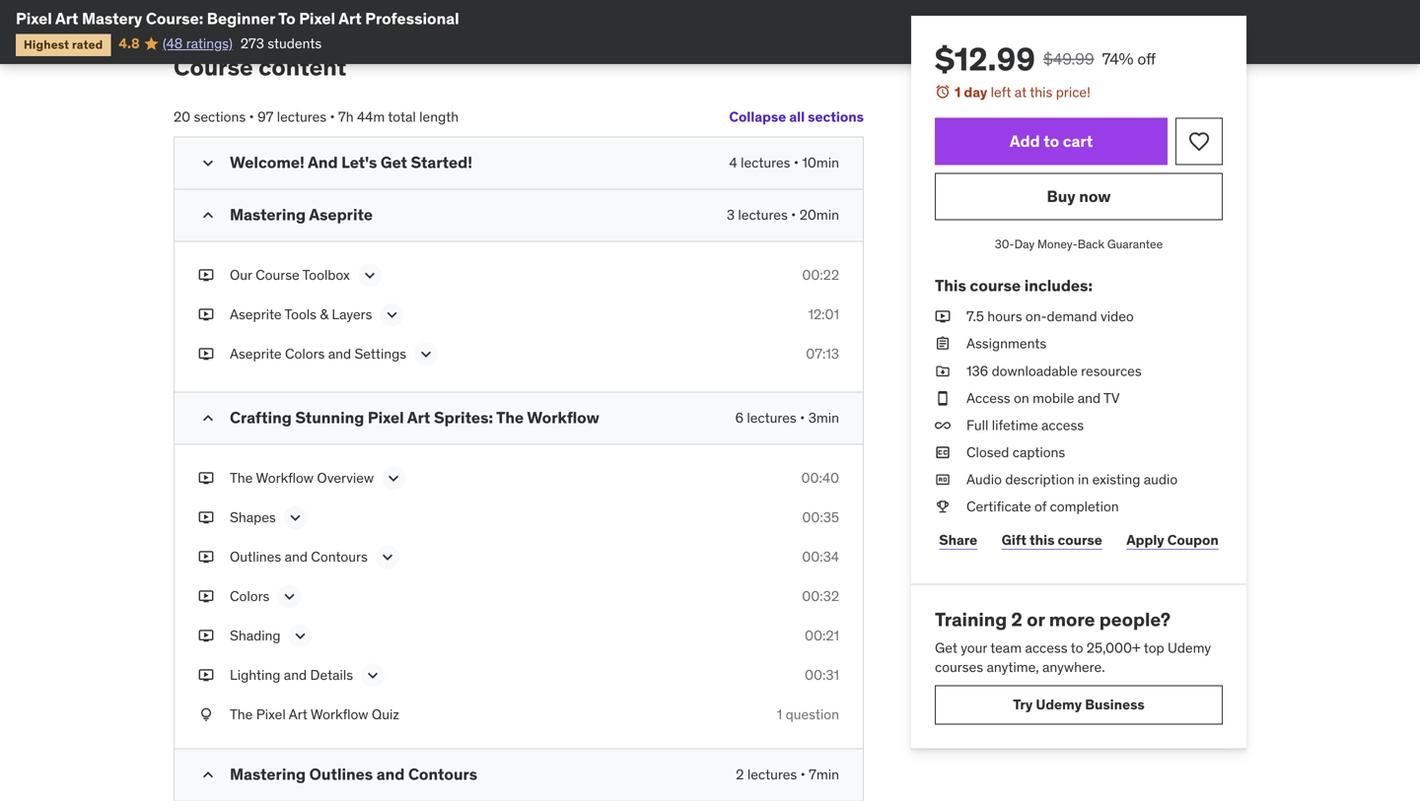 Task type: vqa. For each thing, say whether or not it's contained in the screenshot.
access inside Training 2 or more people? Get your team access to 25,000+ top Udemy courses anytime, anywhere.
yes



Task type: describe. For each thing, give the bounding box(es) containing it.
4
[[729, 154, 737, 172]]

1 horizontal spatial course
[[1058, 532, 1102, 549]]

2 vertical spatial workflow
[[311, 706, 368, 724]]

small image for mastering aseprite
[[198, 206, 218, 226]]

show lecture description image for aseprite tools & layers
[[382, 305, 402, 325]]

left
[[991, 83, 1011, 101]]

captions
[[1013, 444, 1065, 462]]

$49.99
[[1043, 49, 1094, 69]]

collapse all sections button
[[729, 97, 864, 137]]

toolbox
[[302, 266, 350, 284]]

pixel down lighting
[[256, 706, 286, 724]]

art left sprites:
[[407, 408, 430, 428]]

mastering for mastering aseprite
[[230, 205, 306, 225]]

back
[[1078, 237, 1105, 252]]

0 vertical spatial access
[[1041, 417, 1084, 434]]

20
[[174, 108, 190, 126]]

and down the workflow overview
[[285, 549, 308, 566]]

all
[[789, 108, 805, 126]]

buy now button
[[935, 173, 1223, 221]]

to inside training 2 or more people? get your team access to 25,000+ top udemy courses anytime, anywhere.
[[1071, 640, 1083, 657]]

beginner
[[207, 8, 275, 29]]

7h 44m
[[338, 108, 385, 126]]

and
[[308, 153, 338, 173]]

alarm image
[[935, 84, 951, 100]]

udemy inside the try udemy business link
[[1036, 696, 1082, 714]]

3min
[[808, 409, 839, 427]]

the for the pixel art workflow quiz
[[230, 706, 253, 724]]

audio description in existing audio
[[967, 471, 1178, 489]]

this course includes:
[[935, 276, 1093, 296]]

&
[[320, 306, 328, 324]]

let's
[[341, 153, 377, 173]]

and left tv
[[1078, 389, 1101, 407]]

74%
[[1102, 49, 1134, 69]]

includes:
[[1024, 276, 1093, 296]]

tools
[[285, 306, 317, 324]]

0 vertical spatial workflow
[[527, 408, 599, 428]]

art left professional
[[339, 8, 362, 29]]

course:
[[146, 8, 203, 29]]

1 for 1 question
[[777, 706, 782, 724]]

00:40
[[801, 470, 839, 487]]

apply coupon button
[[1122, 521, 1223, 561]]

6
[[735, 409, 744, 427]]

in
[[1078, 471, 1089, 489]]

question
[[786, 706, 839, 724]]

audio
[[1144, 471, 1178, 489]]

ratings)
[[186, 34, 233, 52]]

cart
[[1063, 131, 1093, 151]]

0 vertical spatial colors
[[285, 345, 325, 363]]

7.5
[[967, 308, 984, 326]]

access inside training 2 or more people? get your team access to 25,000+ top udemy courses anytime, anywhere.
[[1025, 640, 1068, 657]]

• for mastering aseprite
[[791, 206, 796, 224]]

gift this course link
[[997, 521, 1107, 561]]

full lifetime access
[[967, 417, 1084, 434]]

the pixel art workflow quiz
[[230, 706, 399, 724]]

show lecture description image for our course toolbox
[[360, 266, 379, 286]]

add
[[1010, 131, 1040, 151]]

apply
[[1127, 532, 1164, 549]]

students
[[268, 34, 322, 52]]

quiz
[[372, 706, 399, 724]]

0 horizontal spatial course
[[174, 52, 253, 82]]

try udemy business
[[1013, 696, 1145, 714]]

tv
[[1104, 389, 1120, 407]]

aseprite for colors
[[230, 345, 282, 363]]

0 horizontal spatial outlines
[[230, 549, 281, 566]]

top
[[1144, 640, 1164, 657]]

buy now
[[1047, 186, 1111, 207]]

7.5 hours on-demand video
[[967, 308, 1134, 326]]

total
[[388, 108, 416, 126]]

30-day money-back guarantee
[[995, 237, 1163, 252]]

shapes
[[230, 509, 276, 527]]

0 vertical spatial the
[[496, 408, 524, 428]]

details
[[310, 667, 353, 685]]

layers
[[332, 306, 372, 324]]

started!
[[411, 153, 472, 173]]

day
[[1014, 237, 1035, 252]]

on-
[[1026, 308, 1047, 326]]

more
[[1049, 608, 1095, 632]]

crafting
[[230, 408, 292, 428]]

lifetime
[[992, 417, 1038, 434]]

lighting and details
[[230, 667, 353, 685]]

0 vertical spatial get
[[381, 153, 407, 173]]

pixel right stunning
[[368, 408, 404, 428]]

lectures for welcome! and let's get started!
[[741, 154, 790, 172]]

mastery
[[82, 8, 142, 29]]

highest rated
[[24, 37, 103, 52]]

our
[[230, 266, 252, 284]]

off
[[1137, 49, 1156, 69]]

• left 7h 44m
[[330, 108, 335, 126]]

lectures right 97
[[277, 108, 327, 126]]

shading
[[230, 627, 281, 645]]

show lecture description image for the workflow overview
[[384, 469, 403, 489]]

6 lectures • 3min
[[735, 409, 839, 427]]

courses
[[935, 659, 983, 677]]

apply coupon
[[1127, 532, 1219, 549]]

welcome! and let's get started!
[[230, 153, 472, 173]]

gift this course
[[1002, 532, 1102, 549]]

our course toolbox
[[230, 266, 350, 284]]

show lecture description image for shading
[[291, 627, 310, 647]]

7min
[[809, 766, 839, 784]]

length
[[419, 108, 459, 126]]

on
[[1014, 389, 1029, 407]]

demand
[[1047, 308, 1097, 326]]

0 vertical spatial course
[[970, 276, 1021, 296]]

show lecture description image for outlines and contours
[[378, 548, 397, 568]]

00:35
[[802, 509, 839, 527]]

25,000+
[[1087, 640, 1141, 657]]

lighting
[[230, 667, 281, 685]]

guarantee
[[1107, 237, 1163, 252]]

136
[[967, 362, 988, 380]]

small image for welcome!
[[198, 154, 218, 173]]

mastering for mastering outlines and contours
[[230, 765, 306, 785]]



Task type: locate. For each thing, give the bounding box(es) containing it.
workflow
[[527, 408, 599, 428], [256, 470, 314, 487], [311, 706, 368, 724]]

the right sprites:
[[496, 408, 524, 428]]

price!
[[1056, 83, 1091, 101]]

0 horizontal spatial to
[[1044, 131, 1059, 151]]

your
[[961, 640, 987, 657]]

certificate
[[967, 498, 1031, 516]]

1 this from the top
[[1030, 83, 1053, 101]]

and down quiz
[[376, 765, 405, 785]]

show lecture description image
[[286, 509, 305, 528], [378, 548, 397, 568]]

0 vertical spatial aseprite
[[309, 205, 373, 225]]

art up highest rated
[[55, 8, 78, 29]]

sections right 20
[[194, 108, 246, 126]]

course right our
[[256, 266, 300, 284]]

aseprite colors and settings
[[230, 345, 406, 363]]

art down lighting and details on the bottom
[[289, 706, 308, 724]]

2 sections from the left
[[194, 108, 246, 126]]

collapse
[[729, 108, 786, 126]]

stunning
[[295, 408, 364, 428]]

1 horizontal spatial colors
[[285, 345, 325, 363]]

the for the workflow overview
[[230, 470, 253, 487]]

xsmall image
[[198, 305, 214, 325], [198, 345, 214, 364], [935, 362, 951, 381], [935, 389, 951, 408], [935, 416, 951, 435], [198, 588, 214, 607], [198, 666, 214, 686], [198, 706, 214, 725]]

crafting stunning pixel art sprites: the workflow
[[230, 408, 599, 428]]

2 small image from the top
[[198, 766, 218, 785]]

show lecture description image for aseprite colors and settings
[[416, 345, 436, 365]]

course content
[[174, 52, 347, 82]]

1 horizontal spatial contours
[[408, 765, 477, 785]]

add to cart
[[1010, 131, 1093, 151]]

1 small image from the top
[[198, 206, 218, 226]]

0 vertical spatial small image
[[198, 154, 218, 173]]

1 vertical spatial small image
[[198, 409, 218, 429]]

0 horizontal spatial get
[[381, 153, 407, 173]]

0 horizontal spatial udemy
[[1036, 696, 1082, 714]]

show lecture description image right outlines and contours
[[378, 548, 397, 568]]

1 for 1 day left at this price!
[[955, 83, 961, 101]]

anytime,
[[987, 659, 1039, 677]]

video
[[1101, 308, 1134, 326]]

add to cart button
[[935, 118, 1168, 165]]

lectures right 4
[[741, 154, 790, 172]]

outlines down "shapes"
[[230, 549, 281, 566]]

group
[[175, 801, 863, 802]]

overview
[[317, 470, 374, 487]]

1 sections from the left
[[808, 108, 864, 126]]

lectures for mastering outlines and contours
[[747, 766, 797, 784]]

show lecture description image up 'layers'
[[360, 266, 379, 286]]

1 horizontal spatial course
[[256, 266, 300, 284]]

lectures left 7min
[[747, 766, 797, 784]]

the up "shapes"
[[230, 470, 253, 487]]

0 vertical spatial contours
[[311, 549, 368, 566]]

show lecture description image for shapes
[[286, 509, 305, 528]]

access down mobile
[[1041, 417, 1084, 434]]

3
[[727, 206, 735, 224]]

•
[[249, 108, 254, 126], [330, 108, 335, 126], [794, 154, 799, 172], [791, 206, 796, 224], [800, 409, 805, 427], [800, 766, 806, 784]]

0 horizontal spatial 1
[[777, 706, 782, 724]]

1 horizontal spatial to
[[1071, 640, 1083, 657]]

get inside training 2 or more people? get your team access to 25,000+ top udemy courses anytime, anywhere.
[[935, 640, 957, 657]]

assignments
[[967, 335, 1047, 353]]

colors up shading
[[230, 588, 270, 606]]

pixel up highest
[[16, 8, 52, 29]]

0 vertical spatial show lecture description image
[[286, 509, 305, 528]]

0 vertical spatial course
[[174, 52, 253, 82]]

share button
[[935, 521, 982, 561]]

the down lighting
[[230, 706, 253, 724]]

resources
[[1081, 362, 1142, 380]]

1 vertical spatial course
[[1058, 532, 1102, 549]]

1 vertical spatial 2
[[736, 766, 744, 784]]

xsmall image
[[198, 266, 214, 285], [935, 307, 951, 327], [935, 335, 951, 354], [935, 443, 951, 463], [198, 469, 214, 488], [935, 471, 951, 490], [935, 498, 951, 517], [198, 509, 214, 528], [198, 548, 214, 567], [198, 627, 214, 646]]

existing
[[1092, 471, 1140, 489]]

get up courses
[[935, 640, 957, 657]]

0 horizontal spatial 2
[[736, 766, 744, 784]]

aseprite down our
[[230, 306, 282, 324]]

mastering outlines and contours
[[230, 765, 477, 785]]

1 vertical spatial course
[[256, 266, 300, 284]]

1 mastering from the top
[[230, 205, 306, 225]]

0 vertical spatial small image
[[198, 206, 218, 226]]

aseprite for tools
[[230, 306, 282, 324]]

0 horizontal spatial show lecture description image
[[286, 509, 305, 528]]

1 horizontal spatial show lecture description image
[[378, 548, 397, 568]]

• left 3min at the right of the page
[[800, 409, 805, 427]]

0 vertical spatial mastering
[[230, 205, 306, 225]]

• left 7min
[[800, 766, 806, 784]]

outlines down the pixel art workflow quiz
[[309, 765, 373, 785]]

mastering down the pixel art workflow quiz
[[230, 765, 306, 785]]

day
[[964, 83, 987, 101]]

udemy inside training 2 or more people? get your team access to 25,000+ top udemy courses anytime, anywhere.
[[1168, 640, 1211, 657]]

course down completion
[[1058, 532, 1102, 549]]

the
[[496, 408, 524, 428], [230, 470, 253, 487], [230, 706, 253, 724]]

this
[[1030, 83, 1053, 101], [1030, 532, 1055, 549]]

07:13
[[806, 345, 839, 363]]

30-
[[995, 237, 1014, 252]]

this
[[935, 276, 966, 296]]

team
[[990, 640, 1022, 657]]

lectures right 3
[[738, 206, 788, 224]]

0 vertical spatial udemy
[[1168, 640, 1211, 657]]

0 vertical spatial to
[[1044, 131, 1059, 151]]

1 horizontal spatial 2
[[1011, 608, 1023, 632]]

at
[[1015, 83, 1027, 101]]

to
[[278, 8, 296, 29]]

and left settings
[[328, 345, 351, 363]]

pixel art mastery course: beginner to pixel art professional
[[16, 8, 459, 29]]

2 mastering from the top
[[230, 765, 306, 785]]

professional
[[365, 8, 459, 29]]

• left 10min in the right top of the page
[[794, 154, 799, 172]]

small image left mastering aseprite at top left
[[198, 206, 218, 226]]

• left 97
[[249, 108, 254, 126]]

2 left 7min
[[736, 766, 744, 784]]

2 vertical spatial aseprite
[[230, 345, 282, 363]]

access down or
[[1025, 640, 1068, 657]]

show lecture description image right overview
[[384, 469, 403, 489]]

to up anywhere.
[[1071, 640, 1083, 657]]

4 lectures • 10min
[[729, 154, 839, 172]]

1 vertical spatial small image
[[198, 766, 218, 785]]

aseprite tools & layers
[[230, 306, 372, 324]]

2 this from the top
[[1030, 532, 1055, 549]]

contours
[[311, 549, 368, 566], [408, 765, 477, 785]]

money-
[[1038, 237, 1078, 252]]

show lecture description image right settings
[[416, 345, 436, 365]]

collapse all sections
[[729, 108, 864, 126]]

• for crafting stunning pixel art sprites: the workflow
[[800, 409, 805, 427]]

1 horizontal spatial get
[[935, 640, 957, 657]]

small image left crafting
[[198, 409, 218, 429]]

1 right alarm icon
[[955, 83, 961, 101]]

business
[[1085, 696, 1145, 714]]

aseprite down welcome! and let's get started!
[[309, 205, 373, 225]]

2 left or
[[1011, 608, 1023, 632]]

1 horizontal spatial sections
[[808, 108, 864, 126]]

• left the 20min
[[791, 206, 796, 224]]

course up hours
[[970, 276, 1021, 296]]

• for mastering outlines and contours
[[800, 766, 806, 784]]

udemy right the try
[[1036, 696, 1082, 714]]

1 vertical spatial outlines
[[309, 765, 373, 785]]

colors down aseprite tools & layers
[[285, 345, 325, 363]]

1 vertical spatial this
[[1030, 532, 1055, 549]]

closed
[[967, 444, 1009, 462]]

(48
[[163, 34, 183, 52]]

show lecture description image for lighting and details
[[363, 666, 383, 686]]

1 horizontal spatial outlines
[[309, 765, 373, 785]]

the workflow overview
[[230, 470, 374, 487]]

0 vertical spatial outlines
[[230, 549, 281, 566]]

273
[[240, 34, 264, 52]]

aseprite down aseprite tools & layers
[[230, 345, 282, 363]]

closed captions
[[967, 444, 1065, 462]]

mastering aseprite
[[230, 205, 373, 225]]

sections right all
[[808, 108, 864, 126]]

0 horizontal spatial colors
[[230, 588, 270, 606]]

0 horizontal spatial sections
[[194, 108, 246, 126]]

• for welcome! and let's get started!
[[794, 154, 799, 172]]

1 vertical spatial access
[[1025, 640, 1068, 657]]

highest
[[24, 37, 69, 52]]

small image
[[198, 206, 218, 226], [198, 409, 218, 429]]

outlines and contours
[[230, 549, 368, 566]]

show lecture description image up lighting and details on the bottom
[[291, 627, 310, 647]]

or
[[1027, 608, 1045, 632]]

(48 ratings)
[[163, 34, 233, 52]]

to left cart
[[1044, 131, 1059, 151]]

1 vertical spatial show lecture description image
[[378, 548, 397, 568]]

00:34
[[802, 549, 839, 566]]

show lecture description image down outlines and contours
[[279, 588, 299, 607]]

lectures for crafting stunning pixel art sprites: the workflow
[[747, 409, 797, 427]]

show lecture description image up quiz
[[363, 666, 383, 686]]

this right gift
[[1030, 532, 1055, 549]]

1 vertical spatial the
[[230, 470, 253, 487]]

this right at
[[1030, 83, 1053, 101]]

pixel right to
[[299, 8, 335, 29]]

content
[[259, 52, 347, 82]]

outlines
[[230, 549, 281, 566], [309, 765, 373, 785]]

1 horizontal spatial 1
[[955, 83, 961, 101]]

training 2 or more people? get your team access to 25,000+ top udemy courses anytime, anywhere.
[[935, 608, 1211, 677]]

access on mobile and tv
[[967, 389, 1120, 407]]

0 horizontal spatial course
[[970, 276, 1021, 296]]

1 small image from the top
[[198, 154, 218, 173]]

2 small image from the top
[[198, 409, 218, 429]]

audio
[[967, 471, 1002, 489]]

2
[[1011, 608, 1023, 632], [736, 766, 744, 784]]

small image for mastering
[[198, 766, 218, 785]]

show lecture description image up outlines and contours
[[286, 509, 305, 528]]

1 vertical spatial workflow
[[256, 470, 314, 487]]

sprites:
[[434, 408, 493, 428]]

1 horizontal spatial udemy
[[1168, 640, 1211, 657]]

1 vertical spatial 1
[[777, 706, 782, 724]]

course
[[970, 276, 1021, 296], [1058, 532, 1102, 549]]

now
[[1079, 186, 1111, 207]]

1 vertical spatial contours
[[408, 765, 477, 785]]

and left details
[[284, 667, 307, 685]]

00:21
[[805, 627, 839, 645]]

0 vertical spatial this
[[1030, 83, 1053, 101]]

1 vertical spatial aseprite
[[230, 306, 282, 324]]

welcome!
[[230, 153, 305, 173]]

training
[[935, 608, 1007, 632]]

buy
[[1047, 186, 1076, 207]]

00:32
[[802, 588, 839, 606]]

rated
[[72, 37, 103, 52]]

small image for crafting stunning pixel art sprites: the workflow
[[198, 409, 218, 429]]

try
[[1013, 696, 1033, 714]]

wishlist image
[[1187, 130, 1211, 153]]

3 lectures • 20min
[[727, 206, 839, 224]]

00:22
[[802, 266, 839, 284]]

2 inside training 2 or more people? get your team access to 25,000+ top udemy courses anytime, anywhere.
[[1011, 608, 1023, 632]]

show lecture description image right 'layers'
[[382, 305, 402, 325]]

sections inside dropdown button
[[808, 108, 864, 126]]

1 left question
[[777, 706, 782, 724]]

full
[[967, 417, 989, 434]]

1 vertical spatial get
[[935, 640, 957, 657]]

mastering down the welcome!
[[230, 205, 306, 225]]

0 vertical spatial 1
[[955, 83, 961, 101]]

$12.99 $49.99 74% off
[[935, 39, 1156, 79]]

course down ratings)
[[174, 52, 253, 82]]

2 vertical spatial the
[[230, 706, 253, 724]]

0 vertical spatial 2
[[1011, 608, 1023, 632]]

1 vertical spatial colors
[[230, 588, 270, 606]]

1 vertical spatial to
[[1071, 640, 1083, 657]]

1 vertical spatial udemy
[[1036, 696, 1082, 714]]

lectures for mastering aseprite
[[738, 206, 788, 224]]

coupon
[[1167, 532, 1219, 549]]

1 vertical spatial mastering
[[230, 765, 306, 785]]

show lecture description image
[[360, 266, 379, 286], [382, 305, 402, 325], [416, 345, 436, 365], [384, 469, 403, 489], [279, 588, 299, 607], [291, 627, 310, 647], [363, 666, 383, 686]]

0 horizontal spatial contours
[[311, 549, 368, 566]]

to inside button
[[1044, 131, 1059, 151]]

small image
[[198, 154, 218, 173], [198, 766, 218, 785]]

udemy right 'top'
[[1168, 640, 1211, 657]]

show lecture description image for colors
[[279, 588, 299, 607]]

273 students
[[240, 34, 322, 52]]

lectures right 6
[[747, 409, 797, 427]]

1 day left at this price!
[[955, 83, 1091, 101]]

get right let's
[[381, 153, 407, 173]]



